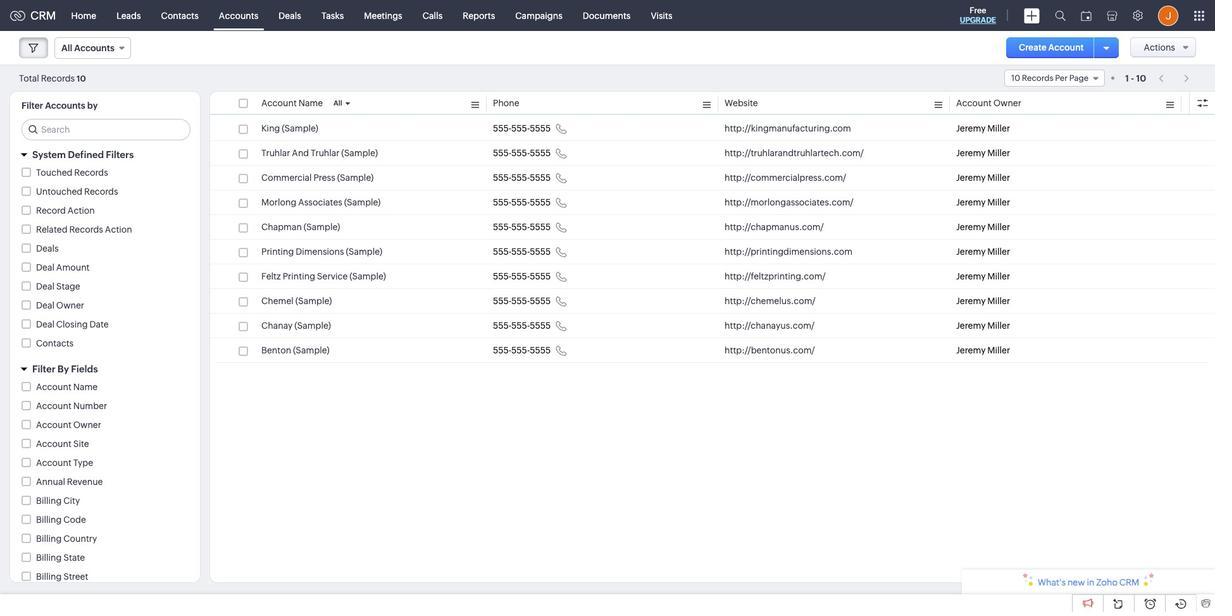 Task type: vqa. For each thing, say whether or not it's contained in the screenshot.
"13"
no



Task type: describe. For each thing, give the bounding box(es) containing it.
chapman (sample) link
[[261, 221, 340, 234]]

http://commercialpress.com/ link
[[725, 172, 846, 184]]

tasks
[[321, 10, 344, 21]]

jeremy miller for http://chanayus.com/
[[956, 321, 1010, 331]]

chapman (sample)
[[261, 222, 340, 232]]

filter by fields button
[[10, 358, 200, 380]]

home link
[[61, 0, 106, 31]]

touched records
[[36, 168, 108, 178]]

king (sample) link
[[261, 122, 318, 135]]

filter accounts by
[[22, 101, 98, 111]]

miller for http://chapmanus.com/
[[988, 222, 1010, 232]]

profile element
[[1151, 0, 1186, 31]]

http://morlongassociates.com/ link
[[725, 196, 854, 209]]

http://chanayus.com/
[[725, 321, 815, 331]]

0 vertical spatial owner
[[993, 98, 1021, 108]]

5555 for http://truhlarandtruhlartech.com/
[[530, 148, 551, 158]]

555-555-5555 for morlong associates (sample)
[[493, 197, 551, 208]]

billing city
[[36, 496, 80, 506]]

(sample) down chanay (sample) link
[[293, 346, 330, 356]]

untouched
[[36, 187, 82, 197]]

billing state
[[36, 553, 85, 563]]

miller for http://kingmanufacturing.com
[[988, 123, 1010, 134]]

billing for billing code
[[36, 515, 62, 525]]

contacts inside 'link'
[[161, 10, 199, 21]]

closing
[[56, 320, 88, 330]]

5555 for http://chemelus.com/
[[530, 296, 551, 306]]

untouched records
[[36, 187, 118, 197]]

http://bentonus.com/ link
[[725, 344, 815, 357]]

jeremy for http://chanayus.com/
[[956, 321, 986, 331]]

555-555-5555 for chanay (sample)
[[493, 321, 551, 331]]

commercial
[[261, 173, 312, 183]]

create
[[1019, 42, 1047, 53]]

accounts inside "link"
[[219, 10, 258, 21]]

http://kingmanufacturing.com
[[725, 123, 851, 134]]

5555 for http://chanayus.com/
[[530, 321, 551, 331]]

morlong
[[261, 197, 296, 208]]

billing for billing street
[[36, 572, 62, 582]]

billing for billing state
[[36, 553, 62, 563]]

deal for deal closing date
[[36, 320, 54, 330]]

feltz printing service (sample) link
[[261, 270, 386, 283]]

what's new in zoho crm
[[1038, 578, 1139, 588]]

free
[[970, 6, 986, 15]]

records for untouched
[[84, 187, 118, 197]]

code
[[63, 515, 86, 525]]

5555 for http://chapmanus.com/
[[530, 222, 551, 232]]

create account button
[[1006, 37, 1097, 58]]

accounts for all accounts
[[74, 43, 114, 53]]

campaigns link
[[505, 0, 573, 31]]

jeremy for http://truhlarandtruhlartech.com/
[[956, 148, 986, 158]]

miller for http://truhlarandtruhlartech.com/
[[988, 148, 1010, 158]]

http://commercialpress.com/
[[725, 173, 846, 183]]

miller for http://printingdimensions.com
[[988, 247, 1010, 257]]

1 vertical spatial deals
[[36, 244, 59, 254]]

number
[[73, 401, 107, 411]]

king
[[261, 123, 280, 134]]

leads link
[[106, 0, 151, 31]]

2 vertical spatial owner
[[73, 420, 101, 430]]

upgrade
[[960, 16, 996, 25]]

jeremy miller for http://commercialpress.com/
[[956, 173, 1010, 183]]

website
[[725, 98, 758, 108]]

jeremy for http://feltzprinting.com/
[[956, 272, 986, 282]]

555-555-5555 for king (sample)
[[493, 123, 551, 134]]

site
[[73, 439, 89, 449]]

http://morlongassociates.com/
[[725, 197, 854, 208]]

fields
[[71, 364, 98, 375]]

calendar image
[[1081, 10, 1092, 21]]

account type
[[36, 458, 93, 468]]

1 vertical spatial crm
[[1119, 578, 1139, 588]]

crm link
[[10, 9, 56, 22]]

create account
[[1019, 42, 1084, 53]]

associates
[[298, 197, 342, 208]]

5555 for http://morlongassociates.com/
[[530, 197, 551, 208]]

deal stage
[[36, 282, 80, 292]]

logo image
[[10, 10, 25, 21]]

deal amount
[[36, 263, 90, 273]]

0 horizontal spatial contacts
[[36, 339, 74, 349]]

http://chanayus.com/ link
[[725, 320, 815, 332]]

revenue
[[67, 477, 103, 487]]

benton (sample)
[[261, 346, 330, 356]]

all accounts
[[61, 43, 114, 53]]

(sample) right the service in the top of the page
[[349, 272, 386, 282]]

records for 10
[[1022, 73, 1053, 83]]

name for all
[[299, 98, 323, 108]]

actions
[[1144, 42, 1175, 53]]

meetings
[[364, 10, 402, 21]]

0 vertical spatial crm
[[30, 9, 56, 22]]

by
[[87, 101, 98, 111]]

jeremy miller for http://bentonus.com/
[[956, 346, 1010, 356]]

zoho
[[1096, 578, 1118, 588]]

miller for http://chemelus.com/
[[988, 296, 1010, 306]]

commercial press (sample)
[[261, 173, 374, 183]]

search element
[[1047, 0, 1073, 31]]

reports
[[463, 10, 495, 21]]

type
[[73, 458, 93, 468]]

dimensions
[[296, 247, 344, 257]]

per
[[1055, 73, 1068, 83]]

555-555-5555 for truhlar and truhlar (sample)
[[493, 148, 551, 158]]

all for all accounts
[[61, 43, 72, 53]]

related records action
[[36, 225, 132, 235]]

555-555-5555 for benton (sample)
[[493, 346, 551, 356]]

create menu element
[[1016, 0, 1047, 31]]

city
[[63, 496, 80, 506]]

leads
[[117, 10, 141, 21]]

jeremy miller for http://kingmanufacturing.com
[[956, 123, 1010, 134]]

10 records per page
[[1011, 73, 1089, 83]]

jeremy miller for http://chemelus.com/
[[956, 296, 1010, 306]]

-
[[1131, 73, 1134, 83]]

chanay (sample) link
[[261, 320, 331, 332]]

(sample) inside 'link'
[[344, 197, 381, 208]]

records for related
[[69, 225, 103, 235]]

annual revenue
[[36, 477, 103, 487]]

billing for billing country
[[36, 534, 62, 544]]

billing code
[[36, 515, 86, 525]]

visits
[[651, 10, 673, 21]]

jeremy miller for http://printingdimensions.com
[[956, 247, 1010, 257]]

(sample) up and at the left of the page
[[282, 123, 318, 134]]

(sample) up commercial press (sample)
[[341, 148, 378, 158]]

what's
[[1038, 578, 1066, 588]]

1 vertical spatial owner
[[56, 301, 84, 311]]

filter for filter by fields
[[32, 364, 55, 375]]

jeremy for http://printingdimensions.com
[[956, 247, 986, 257]]

profile image
[[1158, 5, 1178, 26]]

(sample) down feltz printing service (sample) link
[[295, 296, 332, 306]]

deal for deal stage
[[36, 282, 54, 292]]

miller for http://morlongassociates.com/
[[988, 197, 1010, 208]]

jeremy for http://morlongassociates.com/
[[956, 197, 986, 208]]

5555 for http://bentonus.com/
[[530, 346, 551, 356]]

10 Records Per Page field
[[1004, 70, 1105, 87]]

http://truhlarandtruhlartech.com/
[[725, 148, 864, 158]]

(sample) right press
[[337, 173, 374, 183]]

in
[[1087, 578, 1095, 588]]

street
[[63, 572, 88, 582]]

billing country
[[36, 534, 97, 544]]

benton (sample) link
[[261, 344, 330, 357]]



Task type: locate. For each thing, give the bounding box(es) containing it.
defined
[[68, 149, 104, 160]]

filters
[[106, 149, 134, 160]]

4 billing from the top
[[36, 553, 62, 563]]

total records 10
[[19, 73, 86, 83]]

3 jeremy miller from the top
[[956, 173, 1010, 183]]

deals
[[279, 10, 301, 21], [36, 244, 59, 254]]

7 555-555-5555 from the top
[[493, 272, 551, 282]]

date
[[89, 320, 109, 330]]

feltz
[[261, 272, 281, 282]]

1 vertical spatial accounts
[[74, 43, 114, 53]]

0 horizontal spatial account name
[[36, 382, 98, 392]]

9 555-555-5555 from the top
[[493, 321, 551, 331]]

miller for http://feltzprinting.com/
[[988, 272, 1010, 282]]

7 jeremy miller from the top
[[956, 272, 1010, 282]]

5555 for http://feltzprinting.com/
[[530, 272, 551, 282]]

http://truhlarandtruhlartech.com/ link
[[725, 147, 864, 159]]

0 horizontal spatial name
[[73, 382, 98, 392]]

filter by fields
[[32, 364, 98, 375]]

owner down 10 records per page at the top
[[993, 98, 1021, 108]]

chemel (sample)
[[261, 296, 332, 306]]

8 miller from the top
[[988, 296, 1010, 306]]

0 vertical spatial contacts
[[161, 10, 199, 21]]

3 5555 from the top
[[530, 173, 551, 183]]

0 vertical spatial account owner
[[956, 98, 1021, 108]]

4 miller from the top
[[988, 197, 1010, 208]]

0 vertical spatial name
[[299, 98, 323, 108]]

all up total records 10
[[61, 43, 72, 53]]

1 horizontal spatial all
[[334, 99, 342, 107]]

1 vertical spatial name
[[73, 382, 98, 392]]

name up king (sample)
[[299, 98, 323, 108]]

6 jeremy from the top
[[956, 247, 986, 257]]

stage
[[56, 282, 80, 292]]

1 horizontal spatial deals
[[279, 10, 301, 21]]

2 jeremy miller from the top
[[956, 148, 1010, 158]]

(sample)
[[282, 123, 318, 134], [341, 148, 378, 158], [337, 173, 374, 183], [344, 197, 381, 208], [304, 222, 340, 232], [346, 247, 382, 257], [349, 272, 386, 282], [295, 296, 332, 306], [294, 321, 331, 331], [293, 346, 330, 356]]

crm right the zoho
[[1119, 578, 1139, 588]]

0 horizontal spatial action
[[68, 206, 95, 216]]

1 deal from the top
[[36, 263, 54, 273]]

all for all
[[334, 99, 342, 107]]

and
[[292, 148, 309, 158]]

9 miller from the top
[[988, 321, 1010, 331]]

reports link
[[453, 0, 505, 31]]

0 horizontal spatial all
[[61, 43, 72, 53]]

king (sample)
[[261, 123, 318, 134]]

4 5555 from the top
[[530, 197, 551, 208]]

10 jeremy miller from the top
[[956, 346, 1010, 356]]

amount
[[56, 263, 90, 273]]

records up filter accounts by
[[41, 73, 75, 83]]

deal for deal owner
[[36, 301, 54, 311]]

accounts down home
[[74, 43, 114, 53]]

create menu image
[[1024, 8, 1040, 23]]

name for account number
[[73, 382, 98, 392]]

contacts link
[[151, 0, 209, 31]]

account name for all
[[261, 98, 323, 108]]

account name down the filter by fields
[[36, 382, 98, 392]]

deal owner
[[36, 301, 84, 311]]

account site
[[36, 439, 89, 449]]

(sample) up the service in the top of the page
[[346, 247, 382, 257]]

annual
[[36, 477, 65, 487]]

contacts right leads at the left of the page
[[161, 10, 199, 21]]

0 vertical spatial account name
[[261, 98, 323, 108]]

truhlar and truhlar (sample)
[[261, 148, 378, 158]]

free upgrade
[[960, 6, 996, 25]]

8 555-555-5555 from the top
[[493, 296, 551, 306]]

truhlar up press
[[311, 148, 340, 158]]

total
[[19, 73, 39, 83]]

miller for http://commercialpress.com/
[[988, 173, 1010, 183]]

6 miller from the top
[[988, 247, 1010, 257]]

visits link
[[641, 0, 683, 31]]

country
[[63, 534, 97, 544]]

3 billing from the top
[[36, 534, 62, 544]]

8 jeremy miller from the top
[[956, 296, 1010, 306]]

0 horizontal spatial deals
[[36, 244, 59, 254]]

1 horizontal spatial account owner
[[956, 98, 1021, 108]]

billing up billing state
[[36, 534, 62, 544]]

owner down 'number'
[[73, 420, 101, 430]]

0 horizontal spatial crm
[[30, 9, 56, 22]]

6 555-555-5555 from the top
[[493, 247, 551, 257]]

2 vertical spatial accounts
[[45, 101, 85, 111]]

1 billing from the top
[[36, 496, 62, 506]]

4 555-555-5555 from the top
[[493, 197, 551, 208]]

10 jeremy from the top
[[956, 346, 986, 356]]

morlong associates (sample)
[[261, 197, 381, 208]]

system
[[32, 149, 66, 160]]

chanay
[[261, 321, 293, 331]]

1 miller from the top
[[988, 123, 1010, 134]]

0 horizontal spatial 10
[[77, 74, 86, 83]]

3 miller from the top
[[988, 173, 1010, 183]]

5555 for http://commercialpress.com/
[[530, 173, 551, 183]]

printing dimensions (sample) link
[[261, 246, 382, 258]]

billing down billing state
[[36, 572, 62, 582]]

records down touched records
[[84, 187, 118, 197]]

4 jeremy from the top
[[956, 197, 986, 208]]

2 miller from the top
[[988, 148, 1010, 158]]

printing up chemel (sample) link
[[283, 272, 315, 282]]

10 down 'create'
[[1011, 73, 1020, 83]]

10 right -
[[1136, 73, 1146, 83]]

(sample) down chemel (sample) in the left of the page
[[294, 321, 331, 331]]

truhlar left and at the left of the page
[[261, 148, 290, 158]]

http://chemelus.com/
[[725, 296, 816, 306]]

2 deal from the top
[[36, 282, 54, 292]]

1 horizontal spatial 10
[[1011, 73, 1020, 83]]

555-555-5555 for feltz printing service (sample)
[[493, 272, 551, 282]]

1 horizontal spatial crm
[[1119, 578, 1139, 588]]

jeremy for http://chapmanus.com/
[[956, 222, 986, 232]]

contacts down the closing
[[36, 339, 74, 349]]

1 vertical spatial all
[[334, 99, 342, 107]]

(sample) right associates on the left top of the page
[[344, 197, 381, 208]]

555-
[[493, 123, 511, 134], [511, 123, 530, 134], [493, 148, 511, 158], [511, 148, 530, 158], [493, 173, 511, 183], [511, 173, 530, 183], [493, 197, 511, 208], [511, 197, 530, 208], [493, 222, 511, 232], [511, 222, 530, 232], [493, 247, 511, 257], [511, 247, 530, 257], [493, 272, 511, 282], [511, 272, 530, 282], [493, 296, 511, 306], [511, 296, 530, 306], [493, 321, 511, 331], [511, 321, 530, 331], [493, 346, 511, 356], [511, 346, 530, 356]]

1 horizontal spatial action
[[105, 225, 132, 235]]

commercial press (sample) link
[[261, 172, 374, 184]]

1 5555 from the top
[[530, 123, 551, 134]]

3 deal from the top
[[36, 301, 54, 311]]

2 horizontal spatial 10
[[1136, 73, 1146, 83]]

filter for filter accounts by
[[22, 101, 43, 111]]

new
[[1068, 578, 1085, 588]]

billing up billing street
[[36, 553, 62, 563]]

account name for account number
[[36, 382, 98, 392]]

billing for billing city
[[36, 496, 62, 506]]

system defined filters button
[[10, 144, 200, 166]]

owner up the closing
[[56, 301, 84, 311]]

search image
[[1055, 10, 1066, 21]]

records for touched
[[74, 168, 108, 178]]

10 5555 from the top
[[530, 346, 551, 356]]

all inside all accounts 'field'
[[61, 43, 72, 53]]

deal down the deal stage
[[36, 301, 54, 311]]

http://feltzprinting.com/ link
[[725, 270, 826, 283]]

navigation
[[1153, 69, 1196, 87]]

10 inside field
[[1011, 73, 1020, 83]]

record
[[36, 206, 66, 216]]

0 vertical spatial filter
[[22, 101, 43, 111]]

1 555-555-5555 from the top
[[493, 123, 551, 134]]

4 jeremy miller from the top
[[956, 197, 1010, 208]]

feltz printing service (sample)
[[261, 272, 386, 282]]

row group containing king (sample)
[[210, 116, 1215, 363]]

records inside field
[[1022, 73, 1053, 83]]

555-555-5555 for printing dimensions (sample)
[[493, 247, 551, 257]]

jeremy miller
[[956, 123, 1010, 134], [956, 148, 1010, 158], [956, 173, 1010, 183], [956, 197, 1010, 208], [956, 222, 1010, 232], [956, 247, 1010, 257], [956, 272, 1010, 282], [956, 296, 1010, 306], [956, 321, 1010, 331], [956, 346, 1010, 356]]

truhlar
[[261, 148, 290, 158], [311, 148, 340, 158]]

deals link
[[269, 0, 311, 31]]

10 down all accounts
[[77, 74, 86, 83]]

3 555-555-5555 from the top
[[493, 173, 551, 183]]

accounts
[[219, 10, 258, 21], [74, 43, 114, 53], [45, 101, 85, 111]]

1 jeremy from the top
[[956, 123, 986, 134]]

jeremy for http://kingmanufacturing.com
[[956, 123, 986, 134]]

1 vertical spatial contacts
[[36, 339, 74, 349]]

2 jeremy from the top
[[956, 148, 986, 158]]

1 truhlar from the left
[[261, 148, 290, 158]]

accounts left by
[[45, 101, 85, 111]]

miller for http://chanayus.com/
[[988, 321, 1010, 331]]

0 horizontal spatial truhlar
[[261, 148, 290, 158]]

morlong associates (sample) link
[[261, 196, 381, 209]]

deal
[[36, 263, 54, 273], [36, 282, 54, 292], [36, 301, 54, 311], [36, 320, 54, 330]]

jeremy for http://chemelus.com/
[[956, 296, 986, 306]]

records down the defined at the top of page
[[74, 168, 108, 178]]

chemel (sample) link
[[261, 295, 332, 308]]

crm right logo
[[30, 9, 56, 22]]

deals down related
[[36, 244, 59, 254]]

calls
[[423, 10, 443, 21]]

0 vertical spatial printing
[[261, 247, 294, 257]]

1 horizontal spatial account name
[[261, 98, 323, 108]]

555-555-5555 for chemel (sample)
[[493, 296, 551, 306]]

1 vertical spatial account name
[[36, 382, 98, 392]]

meetings link
[[354, 0, 412, 31]]

2 billing from the top
[[36, 515, 62, 525]]

jeremy miller for http://morlongassociates.com/
[[956, 197, 1010, 208]]

accounts left deals link
[[219, 10, 258, 21]]

campaigns
[[515, 10, 563, 21]]

2 555-555-5555 from the top
[[493, 148, 551, 158]]

all up truhlar and truhlar (sample)
[[334, 99, 342, 107]]

accounts inside 'field'
[[74, 43, 114, 53]]

filter down total
[[22, 101, 43, 111]]

7 5555 from the top
[[530, 272, 551, 282]]

10 miller from the top
[[988, 346, 1010, 356]]

billing street
[[36, 572, 88, 582]]

records left per
[[1022, 73, 1053, 83]]

5 miller from the top
[[988, 222, 1010, 232]]

jeremy for http://bentonus.com/
[[956, 346, 986, 356]]

8 jeremy from the top
[[956, 296, 986, 306]]

555-555-5555 for commercial press (sample)
[[493, 173, 551, 183]]

name down fields
[[73, 382, 98, 392]]

http://printingdimensions.com
[[725, 247, 853, 257]]

deals left tasks link
[[279, 10, 301, 21]]

jeremy for http://commercialpress.com/
[[956, 173, 986, 183]]

record action
[[36, 206, 95, 216]]

billing down billing city
[[36, 515, 62, 525]]

1 jeremy miller from the top
[[956, 123, 1010, 134]]

deal up the deal stage
[[36, 263, 54, 273]]

5 5555 from the top
[[530, 222, 551, 232]]

action
[[68, 206, 95, 216], [105, 225, 132, 235]]

printing
[[261, 247, 294, 257], [283, 272, 315, 282]]

phone
[[493, 98, 519, 108]]

accounts for filter accounts by
[[45, 101, 85, 111]]

5 billing from the top
[[36, 572, 62, 582]]

0 vertical spatial action
[[68, 206, 95, 216]]

deal left stage
[[36, 282, 54, 292]]

deal down deal owner
[[36, 320, 54, 330]]

2 truhlar from the left
[[311, 148, 340, 158]]

10 555-555-5555 from the top
[[493, 346, 551, 356]]

by
[[58, 364, 69, 375]]

tasks link
[[311, 0, 354, 31]]

(sample) up "printing dimensions (sample)" link
[[304, 222, 340, 232]]

1 horizontal spatial name
[[299, 98, 323, 108]]

billing down 'annual'
[[36, 496, 62, 506]]

jeremy miller for http://chapmanus.com/
[[956, 222, 1010, 232]]

billing
[[36, 496, 62, 506], [36, 515, 62, 525], [36, 534, 62, 544], [36, 553, 62, 563], [36, 572, 62, 582]]

7 jeremy from the top
[[956, 272, 986, 282]]

press
[[314, 173, 335, 183]]

1 vertical spatial account owner
[[36, 420, 101, 430]]

miller for http://bentonus.com/
[[988, 346, 1010, 356]]

2 5555 from the top
[[530, 148, 551, 158]]

benton
[[261, 346, 291, 356]]

row group
[[210, 116, 1215, 363]]

http://feltzprinting.com/
[[725, 272, 826, 282]]

touched
[[36, 168, 72, 178]]

9 5555 from the top
[[530, 321, 551, 331]]

9 jeremy miller from the top
[[956, 321, 1010, 331]]

6 jeremy miller from the top
[[956, 247, 1010, 257]]

crm
[[30, 9, 56, 22], [1119, 578, 1139, 588]]

0 vertical spatial all
[[61, 43, 72, 53]]

page
[[1069, 73, 1089, 83]]

6 5555 from the top
[[530, 247, 551, 257]]

printing dimensions (sample)
[[261, 247, 382, 257]]

10 for 1 - 10
[[1136, 73, 1146, 83]]

1 horizontal spatial truhlar
[[311, 148, 340, 158]]

records for total
[[41, 73, 75, 83]]

action down untouched records
[[105, 225, 132, 235]]

5 jeremy miller from the top
[[956, 222, 1010, 232]]

5 jeremy from the top
[[956, 222, 986, 232]]

3 jeremy from the top
[[956, 173, 986, 183]]

1 vertical spatial action
[[105, 225, 132, 235]]

9 jeremy from the top
[[956, 321, 986, 331]]

Search text field
[[22, 120, 190, 140]]

account name up king (sample)
[[261, 98, 323, 108]]

4 deal from the top
[[36, 320, 54, 330]]

0 vertical spatial deals
[[279, 10, 301, 21]]

All Accounts field
[[54, 37, 131, 59]]

5555 for http://printingdimensions.com
[[530, 247, 551, 257]]

7 miller from the top
[[988, 272, 1010, 282]]

filter inside dropdown button
[[32, 364, 55, 375]]

account number
[[36, 401, 107, 411]]

accounts link
[[209, 0, 269, 31]]

1 vertical spatial filter
[[32, 364, 55, 375]]

truhlar and truhlar (sample) link
[[261, 147, 378, 159]]

http://chemelus.com/ link
[[725, 295, 816, 308]]

action up related records action
[[68, 206, 95, 216]]

http://printingdimensions.com link
[[725, 246, 853, 258]]

10 for total records 10
[[77, 74, 86, 83]]

account inside 'button'
[[1048, 42, 1084, 53]]

deal for deal amount
[[36, 263, 54, 273]]

0 horizontal spatial account owner
[[36, 420, 101, 430]]

0 vertical spatial accounts
[[219, 10, 258, 21]]

jeremy miller for http://feltzprinting.com/
[[956, 272, 1010, 282]]

records
[[41, 73, 75, 83], [1022, 73, 1053, 83], [74, 168, 108, 178], [84, 187, 118, 197], [69, 225, 103, 235]]

records down record action
[[69, 225, 103, 235]]

555-555-5555 for chapman (sample)
[[493, 222, 551, 232]]

1 vertical spatial printing
[[283, 272, 315, 282]]

5 555-555-5555 from the top
[[493, 222, 551, 232]]

10 inside total records 10
[[77, 74, 86, 83]]

8 5555 from the top
[[530, 296, 551, 306]]

printing down chapman
[[261, 247, 294, 257]]

1 horizontal spatial contacts
[[161, 10, 199, 21]]

system defined filters
[[32, 149, 134, 160]]

5555 for http://kingmanufacturing.com
[[530, 123, 551, 134]]

filter left by
[[32, 364, 55, 375]]

jeremy miller for http://truhlarandtruhlartech.com/
[[956, 148, 1010, 158]]



